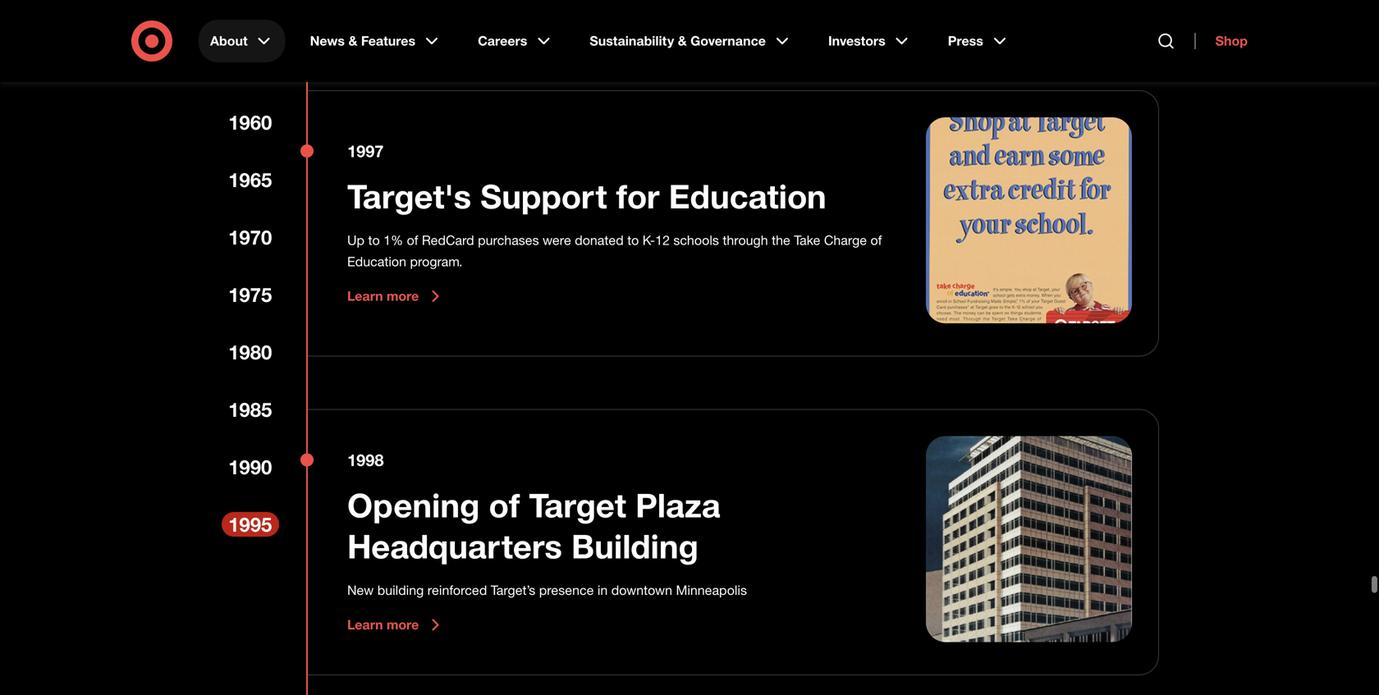 Task type: describe. For each thing, give the bounding box(es) containing it.
target's support for education button
[[347, 176, 827, 217]]

plaza
[[636, 485, 721, 526]]

1960
[[228, 110, 272, 134]]

2 to from the left
[[627, 233, 639, 249]]

downtown
[[611, 583, 672, 599]]

target
[[529, 485, 626, 526]]

education inside the up to 1% of redcard purchases were donated to k-12 schools through the take charge of education program.
[[347, 254, 406, 270]]

learn more button for opening of target plaza headquarters building
[[347, 616, 445, 635]]

1960 link
[[222, 110, 279, 135]]

sustainability & governance
[[590, 33, 766, 49]]

target's support for education
[[347, 176, 827, 217]]

purchases
[[478, 233, 539, 249]]

press link
[[937, 20, 1021, 62]]

learn more for target's support for education
[[347, 288, 419, 304]]

0 horizontal spatial of
[[407, 233, 418, 249]]

the
[[772, 233, 790, 249]]

& for governance
[[678, 33, 687, 49]]

investors link
[[817, 20, 923, 62]]

redcard
[[422, 233, 474, 249]]

presence in
[[539, 583, 608, 599]]

donated
[[575, 233, 624, 249]]

building
[[571, 526, 699, 567]]

1990
[[228, 455, 272, 479]]

1 to from the left
[[368, 233, 380, 249]]

minneapolis
[[676, 583, 747, 599]]

through
[[723, 233, 768, 249]]

1995
[[228, 513, 272, 537]]

new
[[347, 583, 374, 599]]

careers
[[478, 33, 527, 49]]

1990 link
[[222, 455, 279, 479]]

learn for target's support for education
[[347, 288, 383, 304]]

news & features
[[310, 33, 415, 49]]

for
[[616, 176, 660, 217]]

news & features link
[[299, 20, 453, 62]]

1965
[[228, 168, 272, 192]]

1985 link
[[222, 397, 279, 422]]

shop
[[1216, 33, 1248, 49]]

& for features
[[348, 33, 357, 49]]

1980
[[228, 340, 272, 364]]

target's
[[347, 176, 471, 217]]

1975 link
[[222, 282, 279, 307]]

learn for opening of target plaza headquarters building
[[347, 617, 383, 633]]

learn more for opening of target plaza headquarters building
[[347, 617, 419, 633]]

sustainability
[[590, 33, 674, 49]]



Task type: vqa. For each thing, say whether or not it's contained in the screenshot.
the leftmost 'YOUR'
no



Task type: locate. For each thing, give the bounding box(es) containing it.
opening of target plaza headquarters building button
[[347, 485, 887, 567]]

1 horizontal spatial &
[[678, 33, 687, 49]]

1 & from the left
[[348, 33, 357, 49]]

up to 1% of redcard purchases were donated to k-12 schools through the take charge of education program.
[[347, 233, 882, 270]]

more down program.
[[387, 288, 419, 304]]

2 horizontal spatial of
[[871, 233, 882, 249]]

education inside button
[[669, 176, 827, 217]]

schools
[[673, 233, 719, 249]]

1 vertical spatial education
[[347, 254, 406, 270]]

& left governance
[[678, 33, 687, 49]]

0 vertical spatial learn
[[347, 288, 383, 304]]

1 learn from the top
[[347, 288, 383, 304]]

education down the 1%
[[347, 254, 406, 270]]

0 horizontal spatial &
[[348, 33, 357, 49]]

education
[[669, 176, 827, 217], [347, 254, 406, 270]]

1970 link
[[222, 225, 279, 250]]

1985
[[228, 398, 272, 422]]

1970
[[228, 225, 272, 249]]

about
[[210, 33, 248, 49]]

opening of target plaza headquarters building
[[347, 485, 721, 567]]

12
[[655, 233, 670, 249]]

0 vertical spatial learn more button
[[347, 287, 445, 306]]

learn more down the 1%
[[347, 288, 419, 304]]

learn more button down building
[[347, 616, 445, 635]]

careers link
[[466, 20, 565, 62]]

k-
[[643, 233, 655, 249]]

up
[[347, 233, 365, 249]]

2 learn more from the top
[[347, 617, 419, 633]]

1980 link
[[222, 340, 279, 365]]

1 more from the top
[[387, 288, 419, 304]]

1 vertical spatial learn more button
[[347, 616, 445, 635]]

more for target's support for education
[[387, 288, 419, 304]]

to right up
[[368, 233, 380, 249]]

1 horizontal spatial to
[[627, 233, 639, 249]]

were
[[543, 233, 571, 249]]

learn more button
[[347, 287, 445, 306], [347, 616, 445, 635]]

more for opening of target plaza headquarters building
[[387, 617, 419, 633]]

to left 'k-'
[[627, 233, 639, 249]]

2 more from the top
[[387, 617, 419, 633]]

program.
[[410, 254, 463, 270]]

1997
[[347, 141, 384, 161]]

of up the "headquarters"
[[489, 485, 520, 526]]

target's
[[491, 583, 536, 599]]

0 horizontal spatial education
[[347, 254, 406, 270]]

2 & from the left
[[678, 33, 687, 49]]

&
[[348, 33, 357, 49], [678, 33, 687, 49]]

1995 link
[[222, 512, 279, 537]]

more
[[387, 288, 419, 304], [387, 617, 419, 633]]

1 learn more button from the top
[[347, 287, 445, 306]]

governance
[[691, 33, 766, 49]]

1 vertical spatial more
[[387, 617, 419, 633]]

& inside news & features link
[[348, 33, 357, 49]]

0 vertical spatial education
[[669, 176, 827, 217]]

reinforced
[[428, 583, 487, 599]]

education up through
[[669, 176, 827, 217]]

1 learn more from the top
[[347, 288, 419, 304]]

1 horizontal spatial education
[[669, 176, 827, 217]]

learn more
[[347, 288, 419, 304], [347, 617, 419, 633]]

of
[[407, 233, 418, 249], [871, 233, 882, 249], [489, 485, 520, 526]]

& inside sustainability & governance link
[[678, 33, 687, 49]]

press
[[948, 33, 983, 49]]

shop link
[[1195, 33, 1248, 49]]

features
[[361, 33, 415, 49]]

2 learn more button from the top
[[347, 616, 445, 635]]

headquarters
[[347, 526, 562, 567]]

of right charge
[[871, 233, 882, 249]]

1975
[[228, 283, 272, 307]]

of right the 1%
[[407, 233, 418, 249]]

learn down new
[[347, 617, 383, 633]]

of inside opening of target plaza headquarters building
[[489, 485, 520, 526]]

1%
[[383, 233, 403, 249]]

investors
[[828, 33, 886, 49]]

to
[[368, 233, 380, 249], [627, 233, 639, 249]]

1 horizontal spatial of
[[489, 485, 520, 526]]

2 learn from the top
[[347, 617, 383, 633]]

a tall building with many windows image
[[926, 436, 1132, 642]]

learn more button for target's support for education
[[347, 287, 445, 306]]

0 vertical spatial learn more
[[347, 288, 419, 304]]

sustainability & governance link
[[578, 20, 804, 62]]

news
[[310, 33, 345, 49]]

support
[[480, 176, 607, 217]]

about link
[[199, 20, 285, 62]]

learn more button down program.
[[347, 287, 445, 306]]

opening
[[347, 485, 480, 526]]

take
[[794, 233, 821, 249]]

1998
[[347, 451, 384, 470]]

learn
[[347, 288, 383, 304], [347, 617, 383, 633]]

text image
[[926, 117, 1132, 323]]

1 vertical spatial learn
[[347, 617, 383, 633]]

building
[[377, 583, 424, 599]]

1 vertical spatial learn more
[[347, 617, 419, 633]]

1965 link
[[222, 167, 279, 192]]

charge
[[824, 233, 867, 249]]

0 vertical spatial more
[[387, 288, 419, 304]]

0 horizontal spatial to
[[368, 233, 380, 249]]

new building reinforced target's presence in downtown minneapolis
[[347, 583, 747, 599]]

learn down up
[[347, 288, 383, 304]]

& right news
[[348, 33, 357, 49]]

learn more down building
[[347, 617, 419, 633]]

more down building
[[387, 617, 419, 633]]



